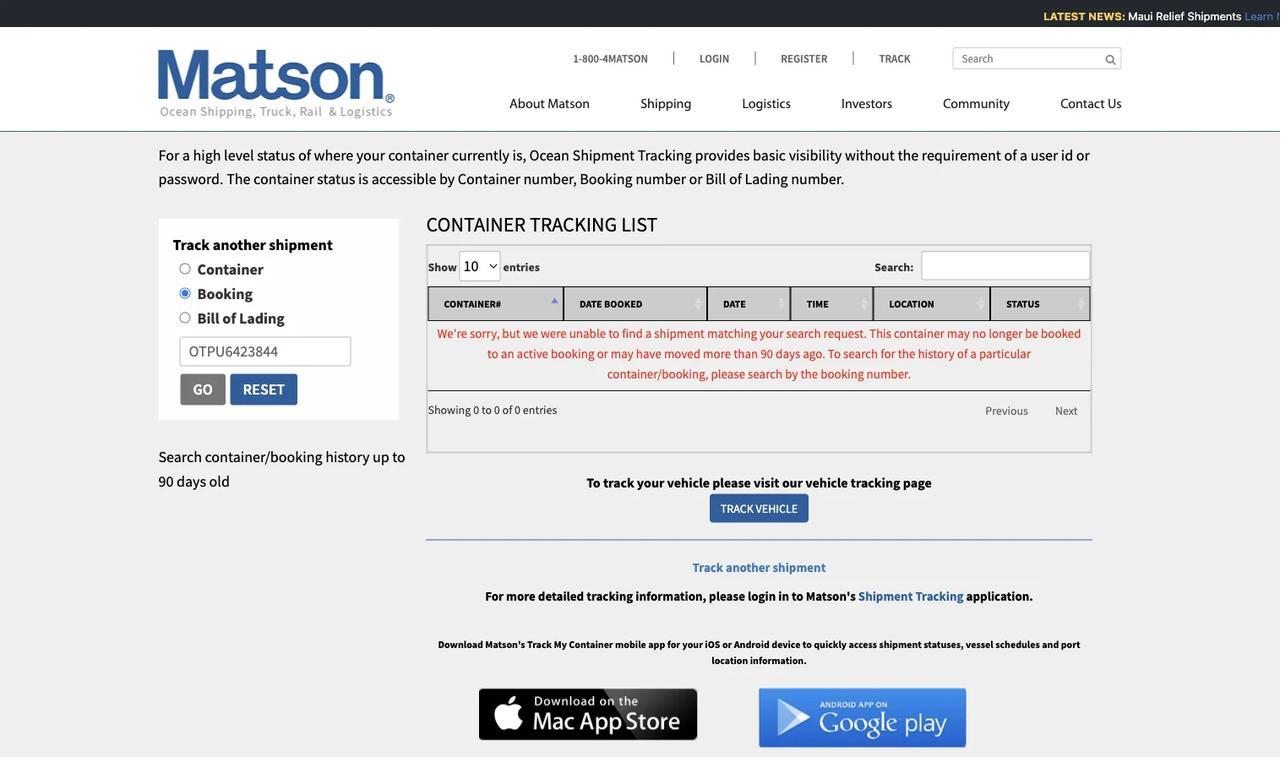 Task type: describe. For each thing, give the bounding box(es) containing it.
have
[[636, 345, 662, 361]]

your inside for a high level status of where your container currently is, ocean shipment tracking provides basic visibility without the requirement of a user id or password. the container status is accessible by container number, booking number or bill of lading number.
[[356, 145, 385, 164]]

logistics link
[[717, 89, 816, 124]]

2 vertical spatial the
[[801, 365, 818, 381]]

accessible
[[372, 169, 436, 189]]

without
[[845, 145, 895, 164]]

moved
[[664, 345, 701, 361]]

id
[[1061, 145, 1073, 164]]

container right container "radio" on the left top of the page
[[197, 260, 264, 279]]

to inside search container/booking history up to 90 days old
[[392, 447, 405, 466]]

investors link
[[816, 89, 918, 124]]

for inside we're sorry, but we were unable to find a shipment matching your search request. this container may no longer be booked to an active booking or may have moved more than 90 days ago. to search for the history of a particular container/booking, please search by the booking number.
[[881, 345, 895, 361]]

booked
[[604, 297, 642, 310]]

track up 'high'
[[158, 61, 247, 112]]

by inside for a high level status of where your container currently is, ocean shipment tracking provides basic visibility without the requirement of a user id or password. the container status is accessible by container number, booking number or bill of lading number.
[[439, 169, 455, 189]]

we
[[523, 325, 538, 341]]

to right in
[[792, 588, 803, 604]]

1 vertical spatial to
[[587, 474, 601, 491]]

│ocean
[[424, 61, 554, 112]]

history inside we're sorry, but we were unable to find a shipment matching your search request. this container may no longer be booked to an active booking or may have moved more than 90 days ago. to search for the history of a particular container/booking, please search by the booking number.
[[918, 345, 955, 361]]

is,
[[512, 145, 526, 164]]

date booked: activate to sort column ascending element
[[564, 286, 707, 321]]

container/booking
[[205, 447, 322, 466]]

we're sorry, but we were unable to find a shipment matching your search request. this container may no longer be booked to an active booking or may have moved more than 90 days ago. to search for the history of a particular container/booking, please search by the booking number. grid
[[428, 281, 1090, 391]]

vessel
[[966, 638, 994, 651]]

than
[[734, 345, 758, 361]]

showing 0 to 0 of 0 entries status
[[428, 391, 557, 419]]

0 vertical spatial matson's
[[806, 588, 856, 604]]

latest news: maui relief shipments learn mo
[[1037, 10, 1280, 22]]

history inside search container/booking history up to 90 days old
[[325, 447, 370, 466]]

latest
[[1037, 10, 1079, 22]]

a left user
[[1020, 145, 1028, 164]]

of left where
[[298, 145, 311, 164]]

login
[[748, 588, 776, 604]]

ios
[[705, 638, 720, 651]]

particular
[[979, 345, 1031, 361]]

for inside download matson's track my container mobile app for your ios or android device to quickly access shipment statuses, vessel schedules and port location information.
[[667, 638, 680, 651]]

information.
[[750, 654, 807, 667]]

previous
[[985, 403, 1028, 418]]

were
[[541, 325, 567, 341]]

2 vehicle from the left
[[805, 474, 848, 491]]

container up show
[[426, 212, 526, 237]]

1 vertical spatial booking
[[197, 284, 253, 303]]

0 horizontal spatial status
[[257, 145, 295, 164]]

for more detailed tracking information, please login in to matson's shipment tracking application.
[[485, 588, 1033, 604]]

container#
[[444, 297, 501, 310]]

password.
[[158, 169, 224, 189]]

container/booking,
[[607, 365, 708, 381]]

more inside we're sorry, but we were unable to find a shipment matching your search request. this container may no longer be booked to an active booking or may have moved more than 90 days ago. to search for the history of a particular container/booking, please search by the booking number.
[[703, 345, 731, 361]]

shipment inside for a high level status of where your container currently is, ocean shipment tracking provides basic visibility without the requirement of a user id or password. the container status is accessible by container number, booking number or bill of lading number.
[[572, 145, 635, 164]]

0 vertical spatial container
[[388, 145, 449, 164]]

where
[[314, 145, 353, 164]]

quickly
[[814, 638, 847, 651]]

search image
[[1106, 54, 1116, 65]]

date for date booked
[[580, 297, 602, 310]]

3 0 from the left
[[515, 402, 521, 417]]

0 vertical spatial entries
[[501, 259, 540, 275]]

learn
[[1239, 10, 1267, 22]]

0 horizontal spatial lading
[[239, 308, 285, 327]]

track another shipment link
[[693, 559, 826, 575]]

access
[[849, 638, 877, 651]]

2 horizontal spatial search
[[843, 345, 878, 361]]

we're sorry, but we were unable to find a shipment matching your search request. this container may no longer be booked to an active booking or may have moved more than 90 days ago. to search for the history of a particular container/booking, please search by the booking number.
[[437, 325, 1081, 381]]

basic
[[753, 145, 786, 164]]

bill inside for a high level status of where your container currently is, ocean shipment tracking provides basic visibility without the requirement of a user id or password. the container status is accessible by container number, booking number or bill of lading number.
[[706, 169, 726, 189]]

community link
[[918, 89, 1035, 124]]

number. inside we're sorry, but we were unable to find a shipment matching your search request. this container may no longer be booked to an active booking or may have moved more than 90 days ago. to search for the history of a particular container/booking, please search by the booking number.
[[867, 365, 911, 381]]

days inside we're sorry, but we were unable to find a shipment matching your search request. this container may no longer be booked to an active booking or may have moved more than 90 days ago. to search for the history of a particular container/booking, please search by the booking number.
[[776, 345, 800, 361]]

track link
[[853, 51, 910, 65]]

requirement
[[922, 145, 1001, 164]]

my
[[554, 638, 567, 651]]

search
[[158, 447, 202, 466]]

unable
[[569, 325, 606, 341]]

2 horizontal spatial tracking
[[915, 588, 964, 604]]

user
[[1031, 145, 1058, 164]]

for for for more detailed tracking information, please login in to matson's shipment tracking application.
[[485, 588, 504, 604]]

mo
[[1270, 10, 1280, 22]]

0 vertical spatial tracking
[[851, 474, 900, 491]]

provides
[[695, 145, 750, 164]]

google play image
[[759, 688, 966, 747]]

news:
[[1082, 10, 1119, 22]]

shipment inside download matson's track my container mobile app for your ios or android device to quickly access shipment statuses, vessel schedules and port location information.
[[879, 638, 922, 651]]

1 vertical spatial please
[[712, 474, 751, 491]]

time: activate to sort column ascending element
[[791, 286, 873, 321]]

to track your vehicle please visit our vehicle tracking page
[[587, 474, 932, 491]]

number. inside for a high level status of where your container currently is, ocean shipment tracking provides basic visibility without the requirement of a user id or password. the container status is accessible by container number, booking number or bill of lading number.
[[791, 169, 844, 189]]

1 vertical spatial track another shipment
[[693, 559, 826, 575]]

0 horizontal spatial may
[[611, 345, 634, 361]]

1 vertical spatial booking
[[821, 365, 864, 381]]

register
[[781, 51, 828, 65]]

or right number
[[689, 169, 703, 189]]

row containing container#
[[428, 286, 1090, 321]]

visibility
[[789, 145, 842, 164]]

by inside we're sorry, but we were unable to find a shipment matching your search request. this container may no longer be booked to an active booking or may have moved more than 90 days ago. to search for the history of a particular container/booking, please search by the booking number.
[[785, 365, 798, 381]]

Search search field
[[953, 47, 1122, 69]]

an
[[501, 345, 514, 361]]

to left an
[[487, 345, 498, 361]]

1-800-4matson
[[573, 51, 648, 65]]

of down provides
[[729, 169, 742, 189]]

matson
[[548, 98, 590, 111]]

2 0 from the left
[[494, 402, 500, 417]]

next link
[[1043, 394, 1090, 427]]

1 vehicle from the left
[[667, 474, 710, 491]]

matson's inside download matson's track my container mobile app for your ios or android device to quickly access shipment statuses, vessel schedules and port location information.
[[485, 638, 525, 651]]

contact us link
[[1035, 89, 1122, 124]]

location: activate to sort column ascending element
[[873, 286, 990, 321]]

90 inside search container/booking history up to 90 days old
[[158, 471, 174, 490]]

the inside for a high level status of where your container currently is, ocean shipment tracking provides basic visibility without the requirement of a user id or password. the container status is accessible by container number, booking number or bill of lading number.
[[898, 145, 919, 164]]

800-
[[582, 51, 603, 65]]

find
[[622, 325, 643, 341]]

but
[[502, 325, 520, 341]]

status
[[1006, 297, 1040, 310]]

learn mo link
[[1239, 10, 1280, 22]]

Booking radio
[[180, 288, 191, 299]]

lading inside for a high level status of where your container currently is, ocean shipment tracking provides basic visibility without the requirement of a user id or password. the container status is accessible by container number, booking number or bill of lading number.
[[745, 169, 788, 189]]

2 vertical spatial please
[[709, 588, 745, 604]]

about
[[510, 98, 545, 111]]

contact
[[1061, 98, 1105, 111]]

days inside search container/booking history up to 90 days old
[[177, 471, 206, 490]]

login
[[700, 51, 729, 65]]

port
[[1061, 638, 1080, 651]]

of inside we're sorry, but we were unable to find a shipment matching your search request. this container may no longer be booked to an active booking or may have moved more than 90 days ago. to search for the history of a particular container/booking, please search by the booking number.
[[957, 345, 968, 361]]

us
[[1108, 98, 1122, 111]]

investors
[[842, 98, 892, 111]]

device
[[772, 638, 801, 651]]

detailed
[[538, 588, 584, 604]]

location
[[712, 654, 748, 667]]

schedules
[[996, 638, 1040, 651]]

your inside we're sorry, but we were unable to find a shipment matching your search request. this container may no longer be booked to an active booking or may have moved more than 90 days ago. to search for the history of a particular container/booking, please search by the booking number.
[[760, 325, 784, 341]]

active
[[517, 345, 548, 361]]

information,
[[636, 588, 706, 604]]

container inside for a high level status of where your container currently is, ocean shipment tracking provides basic visibility without the requirement of a user id or password. the container status is accessible by container number, booking number or bill of lading number.
[[458, 169, 520, 189]]

Bill of Lading radio
[[180, 312, 191, 323]]



Task type: locate. For each thing, give the bounding box(es) containing it.
entries inside 'status'
[[523, 402, 557, 417]]

search up ago.
[[786, 325, 821, 341]]

or inside we're sorry, but we were unable to find a shipment matching your search request. this container may no longer be booked to an active booking or may have moved more than 90 days ago. to search for the history of a particular container/booking, please search by the booking number.
[[597, 345, 608, 361]]

please down than
[[711, 365, 745, 381]]

4matson
[[603, 51, 648, 65]]

1 horizontal spatial number.
[[867, 365, 911, 381]]

track
[[603, 474, 634, 491]]

Container radio
[[180, 263, 191, 274]]

to left find
[[609, 325, 620, 341]]

in
[[778, 588, 789, 604]]

location
[[889, 297, 934, 310]]

your right track
[[637, 474, 664, 491]]

1 horizontal spatial date
[[723, 297, 746, 310]]

to right showing
[[482, 402, 492, 417]]

0 horizontal spatial booking
[[551, 345, 594, 361]]

sorry,
[[470, 325, 500, 341]]

1 vertical spatial the
[[898, 345, 915, 361]]

vehicle right our
[[805, 474, 848, 491]]

1 vertical spatial history
[[325, 447, 370, 466]]

bill right bill of lading 'option'
[[197, 308, 219, 327]]

high
[[193, 145, 221, 164]]

to right 'device'
[[803, 638, 812, 651]]

0 horizontal spatial 90
[[158, 471, 174, 490]]

track down to track your vehicle please visit our vehicle tracking page
[[721, 501, 754, 516]]

time
[[807, 297, 829, 310]]

container#: activate to sort column descending element
[[428, 286, 564, 321]]

container up where
[[255, 61, 416, 112]]

for
[[881, 345, 895, 361], [667, 638, 680, 651]]

date up unable
[[580, 297, 602, 310]]

1 horizontal spatial search
[[786, 325, 821, 341]]

bill of lading
[[197, 308, 285, 327]]

1 vertical spatial another
[[726, 559, 770, 575]]

list
[[621, 212, 658, 237]]

showing
[[428, 402, 471, 417]]

your
[[356, 145, 385, 164], [760, 325, 784, 341], [637, 474, 664, 491], [682, 638, 703, 651]]

1 horizontal spatial days
[[776, 345, 800, 361]]

for left detailed
[[485, 588, 504, 604]]

1 vertical spatial search
[[843, 345, 878, 361]]

1 date from the left
[[580, 297, 602, 310]]

search container/booking history up to 90 days old
[[158, 447, 405, 490]]

0 vertical spatial booking
[[580, 169, 633, 189]]

may left no
[[947, 325, 970, 341]]

of left particular at right
[[957, 345, 968, 361]]

1 vertical spatial container
[[254, 169, 314, 189]]

0 vertical spatial days
[[776, 345, 800, 361]]

about matson link
[[510, 89, 615, 124]]

container inside we're sorry, but we were unable to find a shipment matching your search request. this container may no longer be booked to an active booking or may have moved more than 90 days ago. to search for the history of a particular container/booking, please search by the booking number.
[[894, 325, 945, 341]]

container down currently
[[458, 169, 520, 189]]

track another shipment down the
[[173, 235, 333, 254]]

your inside download matson's track my container mobile app for your ios or android device to quickly access shipment statuses, vessel schedules and port location information.
[[682, 638, 703, 651]]

search:
[[875, 259, 914, 274]]

1 vertical spatial for
[[485, 588, 504, 604]]

logistics
[[742, 98, 791, 111]]

for inside for a high level status of where your container currently is, ocean shipment tracking provides basic visibility without the requirement of a user id or password. the container status is accessible by container number, booking number or bill of lading number.
[[158, 145, 179, 164]]

longer
[[989, 325, 1023, 341]]

track up information,
[[693, 559, 723, 575]]

apple image
[[479, 688, 698, 741]]

to inside we're sorry, but we were unable to find a shipment matching your search request. this container may no longer be booked to an active booking or may have moved more than 90 days ago. to search for the history of a particular container/booking, please search by the booking number.
[[828, 345, 841, 361]]

visit
[[754, 474, 779, 491]]

entries down active
[[523, 402, 557, 417]]

0 horizontal spatial more
[[506, 588, 536, 604]]

maui
[[1122, 10, 1147, 22]]

2 date from the left
[[723, 297, 746, 310]]

lading up enter booking # "text box"
[[239, 308, 285, 327]]

more left detailed
[[506, 588, 536, 604]]

a
[[182, 145, 190, 164], [1020, 145, 1028, 164], [645, 325, 652, 341], [970, 345, 977, 361]]

container down "location"
[[894, 325, 945, 341]]

0 vertical spatial search
[[786, 325, 821, 341]]

please inside we're sorry, but we were unable to find a shipment matching your search request. this container may no longer be booked to an active booking or may have moved more than 90 days ago. to search for the history of a particular container/booking, please search by the booking number.
[[711, 365, 745, 381]]

tracking
[[638, 145, 692, 164], [530, 212, 617, 237], [915, 588, 964, 604]]

track vehicle link
[[710, 494, 809, 523]]

1 vertical spatial by
[[785, 365, 798, 381]]

1 vertical spatial lading
[[239, 308, 285, 327]]

2 vertical spatial container
[[894, 325, 945, 341]]

booking up bill of lading at the top left
[[197, 284, 253, 303]]

2 vertical spatial search
[[748, 365, 783, 381]]

1 vertical spatial tracking
[[587, 588, 633, 604]]

history down location: activate to sort column ascending element
[[918, 345, 955, 361]]

track another shipment
[[173, 235, 333, 254], [693, 559, 826, 575]]

the
[[227, 169, 251, 189]]

another down the
[[213, 235, 266, 254]]

1 horizontal spatial booking
[[580, 169, 633, 189]]

1 horizontal spatial track another shipment
[[693, 559, 826, 575]]

to right up
[[392, 447, 405, 466]]

ago.
[[803, 345, 825, 361]]

1 horizontal spatial vehicle
[[805, 474, 848, 491]]

shipments
[[1181, 10, 1235, 22]]

0 horizontal spatial track another shipment
[[173, 235, 333, 254]]

0 vertical spatial another
[[213, 235, 266, 254]]

statuses,
[[924, 638, 964, 651]]

or inside download matson's track my container mobile app for your ios or android device to quickly access shipment statuses, vessel schedules and port location information.
[[722, 638, 732, 651]]

track container │ocean shipment
[[158, 61, 723, 112]]

register link
[[755, 51, 853, 65]]

show
[[428, 259, 459, 275]]

currently
[[452, 145, 509, 164]]

None search field
[[953, 47, 1122, 69], [921, 251, 1090, 280], [953, 47, 1122, 69], [921, 251, 1090, 280]]

1 0 from the left
[[473, 402, 479, 417]]

date: activate to sort column ascending element
[[707, 286, 791, 321]]

status: activate to sort column ascending element
[[990, 286, 1090, 321]]

about matson
[[510, 98, 590, 111]]

the down "location"
[[898, 345, 915, 361]]

0 vertical spatial track another shipment
[[173, 235, 333, 254]]

1 vertical spatial tracking
[[530, 212, 617, 237]]

90 inside we're sorry, but we were unable to find a shipment matching your search request. this container may no longer be booked to an active booking or may have moved more than 90 days ago. to search for the history of a particular container/booking, please search by the booking number.
[[761, 345, 773, 361]]

or right ios
[[722, 638, 732, 651]]

1 horizontal spatial matson's
[[806, 588, 856, 604]]

1 horizontal spatial 90
[[761, 345, 773, 361]]

1 vertical spatial days
[[177, 471, 206, 490]]

mobile
[[615, 638, 646, 651]]

login link
[[673, 51, 755, 65]]

may down find
[[611, 345, 634, 361]]

tracking
[[851, 474, 900, 491], [587, 588, 633, 604]]

1 vertical spatial shipment
[[572, 145, 635, 164]]

1 vertical spatial number.
[[867, 365, 911, 381]]

1 horizontal spatial booking
[[821, 365, 864, 381]]

date for date
[[723, 297, 746, 310]]

history
[[918, 345, 955, 361], [325, 447, 370, 466]]

1-
[[573, 51, 582, 65]]

0 vertical spatial lading
[[745, 169, 788, 189]]

tracking inside for a high level status of where your container currently is, ocean shipment tracking provides basic visibility without the requirement of a user id or password. the container status is accessible by container number, booking number or bill of lading number.
[[638, 145, 692, 164]]

number. down this
[[867, 365, 911, 381]]

0 vertical spatial may
[[947, 325, 970, 341]]

2 horizontal spatial container
[[894, 325, 945, 341]]

matson's right download
[[485, 638, 525, 651]]

download
[[438, 638, 483, 651]]

1 horizontal spatial more
[[703, 345, 731, 361]]

another up for more detailed tracking information, please login in to matson's shipment tracking application.
[[726, 559, 770, 575]]

1 vertical spatial 90
[[158, 471, 174, 490]]

status
[[257, 145, 295, 164], [317, 169, 355, 189]]

shipment inside we're sorry, but we were unable to find a shipment matching your search request. this container may no longer be booked to an active booking or may have moved more than 90 days ago. to search for the history of a particular container/booking, please search by the booking number.
[[654, 325, 705, 341]]

1 vertical spatial entries
[[523, 402, 557, 417]]

track vehicle
[[721, 501, 798, 516]]

container up the accessible
[[388, 145, 449, 164]]

entries up container#: activate to sort column descending element
[[501, 259, 540, 275]]

1 vertical spatial for
[[667, 638, 680, 651]]

of right bill of lading 'option'
[[222, 308, 236, 327]]

for right app
[[667, 638, 680, 651]]

your left ios
[[682, 638, 703, 651]]

1 horizontal spatial tracking
[[638, 145, 692, 164]]

previous link
[[973, 394, 1041, 427]]

to inside 'status'
[[482, 402, 492, 417]]

number
[[636, 169, 686, 189]]

vehicle right track
[[667, 474, 710, 491]]

container
[[255, 61, 416, 112], [458, 169, 520, 189], [426, 212, 526, 237], [197, 260, 264, 279], [569, 638, 613, 651]]

0 horizontal spatial matson's
[[485, 638, 525, 651]]

booking inside for a high level status of where your container currently is, ocean shipment tracking provides basic visibility without the requirement of a user id or password. the container status is accessible by container number, booking number or bill of lading number.
[[580, 169, 633, 189]]

shipping link
[[615, 89, 717, 124]]

track up container "radio" on the left top of the page
[[173, 235, 210, 254]]

0 horizontal spatial tracking
[[530, 212, 617, 237]]

tracking up number
[[638, 145, 692, 164]]

to left track
[[587, 474, 601, 491]]

2 vertical spatial tracking
[[915, 588, 964, 604]]

days
[[776, 345, 800, 361], [177, 471, 206, 490]]

0 horizontal spatial to
[[587, 474, 601, 491]]

0 vertical spatial please
[[711, 365, 745, 381]]

lading
[[745, 169, 788, 189], [239, 308, 285, 327]]

level
[[224, 145, 254, 164]]

2 vertical spatial shipment
[[858, 588, 913, 604]]

for for for a high level status of where your container currently is, ocean shipment tracking provides basic visibility without the requirement of a user id or password. the container status is accessible by container number, booking number or bill of lading number.
[[158, 145, 179, 164]]

0 vertical spatial 90
[[761, 345, 773, 361]]

tracking down number,
[[530, 212, 617, 237]]

1 horizontal spatial container
[[388, 145, 449, 164]]

more down matching
[[703, 345, 731, 361]]

to right ago.
[[828, 345, 841, 361]]

app
[[648, 638, 665, 651]]

page
[[903, 474, 932, 491]]

a down no
[[970, 345, 977, 361]]

track inside download matson's track my container mobile app for your ios or android device to quickly access shipment statuses, vessel schedules and port location information.
[[527, 638, 552, 651]]

1 vertical spatial may
[[611, 345, 634, 361]]

Enter Booking # text field
[[180, 337, 351, 366]]

track inside 'link'
[[721, 501, 754, 516]]

0 horizontal spatial number.
[[791, 169, 844, 189]]

matching
[[707, 325, 757, 341]]

0 horizontal spatial another
[[213, 235, 266, 254]]

1 vertical spatial bill
[[197, 308, 219, 327]]

1 horizontal spatial for
[[485, 588, 504, 604]]

booking left number
[[580, 169, 633, 189]]

to inside download matson's track my container mobile app for your ios or android device to quickly access shipment statuses, vessel schedules and port location information.
[[803, 638, 812, 651]]

0 vertical spatial history
[[918, 345, 955, 361]]

please left visit
[[712, 474, 751, 491]]

our
[[782, 474, 803, 491]]

to
[[609, 325, 620, 341], [487, 345, 498, 361], [482, 402, 492, 417], [392, 447, 405, 466], [792, 588, 803, 604], [803, 638, 812, 651]]

1 horizontal spatial history
[[918, 345, 955, 361]]

container right my
[[569, 638, 613, 651]]

your up is
[[356, 145, 385, 164]]

1-800-4matson link
[[573, 51, 673, 65]]

for down this
[[881, 345, 895, 361]]

lading down basic
[[745, 169, 788, 189]]

matson's right in
[[806, 588, 856, 604]]

the
[[898, 145, 919, 164], [898, 345, 915, 361], [801, 365, 818, 381]]

1 horizontal spatial by
[[785, 365, 798, 381]]

shipment tracking link
[[858, 588, 966, 604]]

is
[[358, 169, 368, 189]]

container inside download matson's track my container mobile app for your ios or android device to quickly access shipment statuses, vessel schedules and port location information.
[[569, 638, 613, 651]]

or down unable
[[597, 345, 608, 361]]

0 horizontal spatial history
[[325, 447, 370, 466]]

0 horizontal spatial for
[[158, 145, 179, 164]]

old
[[209, 471, 230, 490]]

a right find
[[645, 325, 652, 341]]

ocean
[[529, 145, 569, 164]]

0 vertical spatial shipment
[[562, 61, 723, 112]]

the down ago.
[[801, 365, 818, 381]]

vehicle
[[756, 501, 798, 516]]

blue matson logo with ocean, shipping, truck, rail and logistics written beneath it. image
[[158, 50, 395, 119]]

number. down visibility
[[791, 169, 844, 189]]

0 horizontal spatial days
[[177, 471, 206, 490]]

1 horizontal spatial for
[[881, 345, 895, 361]]

1 horizontal spatial another
[[726, 559, 770, 575]]

1 horizontal spatial 0
[[494, 402, 500, 417]]

search down request.
[[843, 345, 878, 361]]

booking down ago.
[[821, 365, 864, 381]]

90 right than
[[761, 345, 773, 361]]

1 horizontal spatial lading
[[745, 169, 788, 189]]

track left my
[[527, 638, 552, 651]]

the right without
[[898, 145, 919, 164]]

tracking left page
[[851, 474, 900, 491]]

booked
[[1041, 325, 1081, 341]]

to
[[828, 345, 841, 361], [587, 474, 601, 491]]

history left up
[[325, 447, 370, 466]]

community
[[943, 98, 1010, 111]]

0 horizontal spatial tracking
[[587, 588, 633, 604]]

bill down provides
[[706, 169, 726, 189]]

this
[[869, 325, 892, 341]]

0 vertical spatial number.
[[791, 169, 844, 189]]

1 horizontal spatial bill
[[706, 169, 726, 189]]

0 horizontal spatial by
[[439, 169, 455, 189]]

1 horizontal spatial to
[[828, 345, 841, 361]]

1 vertical spatial matson's
[[485, 638, 525, 651]]

0 horizontal spatial date
[[580, 297, 602, 310]]

of left user
[[1004, 145, 1017, 164]]

0 horizontal spatial for
[[667, 638, 680, 651]]

1 horizontal spatial status
[[317, 169, 355, 189]]

tracking up statuses,
[[915, 588, 964, 604]]

track another shipment up for more detailed tracking information, please login in to matson's shipment tracking application.
[[693, 559, 826, 575]]

date booked
[[580, 297, 642, 310]]

days down 'search'
[[177, 471, 206, 490]]

or right id
[[1076, 145, 1090, 164]]

None button
[[180, 373, 226, 406], [229, 373, 298, 406], [180, 373, 226, 406], [229, 373, 298, 406]]

no
[[972, 325, 986, 341]]

track up investors
[[879, 51, 910, 65]]

a left 'high'
[[182, 145, 190, 164]]

0 vertical spatial tracking
[[638, 145, 692, 164]]

for up the password. at the top of the page
[[158, 145, 179, 164]]

status right level
[[257, 145, 295, 164]]

download matson's track my container mobile app for your ios or android device to quickly access shipment statuses, vessel schedules and port location information.
[[438, 638, 1080, 667]]

of down an
[[502, 402, 512, 417]]

0 vertical spatial to
[[828, 345, 841, 361]]

please left login
[[709, 588, 745, 604]]

0 horizontal spatial booking
[[197, 284, 253, 303]]

90 down 'search'
[[158, 471, 174, 490]]

2 horizontal spatial 0
[[515, 402, 521, 417]]

relief
[[1150, 10, 1178, 22]]

0 horizontal spatial 0
[[473, 402, 479, 417]]

row
[[428, 286, 1090, 321]]

0 horizontal spatial search
[[748, 365, 783, 381]]

tracking right detailed
[[587, 588, 633, 604]]

container right the
[[254, 169, 314, 189]]

search down than
[[748, 365, 783, 381]]

days left ago.
[[776, 345, 800, 361]]

be
[[1025, 325, 1039, 341]]

we're
[[437, 325, 467, 341]]

0 vertical spatial booking
[[551, 345, 594, 361]]

your down the date: activate to sort column ascending element in the top right of the page
[[760, 325, 784, 341]]

by
[[439, 169, 455, 189], [785, 365, 798, 381]]

1 vertical spatial status
[[317, 169, 355, 189]]

top menu navigation
[[510, 89, 1122, 124]]

0 vertical spatial bill
[[706, 169, 726, 189]]

date up matching
[[723, 297, 746, 310]]

next
[[1055, 403, 1078, 418]]

status down where
[[317, 169, 355, 189]]

0 horizontal spatial container
[[254, 169, 314, 189]]

1 vertical spatial more
[[506, 588, 536, 604]]

0 horizontal spatial bill
[[197, 308, 219, 327]]

1 horizontal spatial may
[[947, 325, 970, 341]]

0 vertical spatial more
[[703, 345, 731, 361]]

booking down unable
[[551, 345, 594, 361]]

of inside 'status'
[[502, 402, 512, 417]]



Task type: vqa. For each thing, say whether or not it's contained in the screenshot.
the as
no



